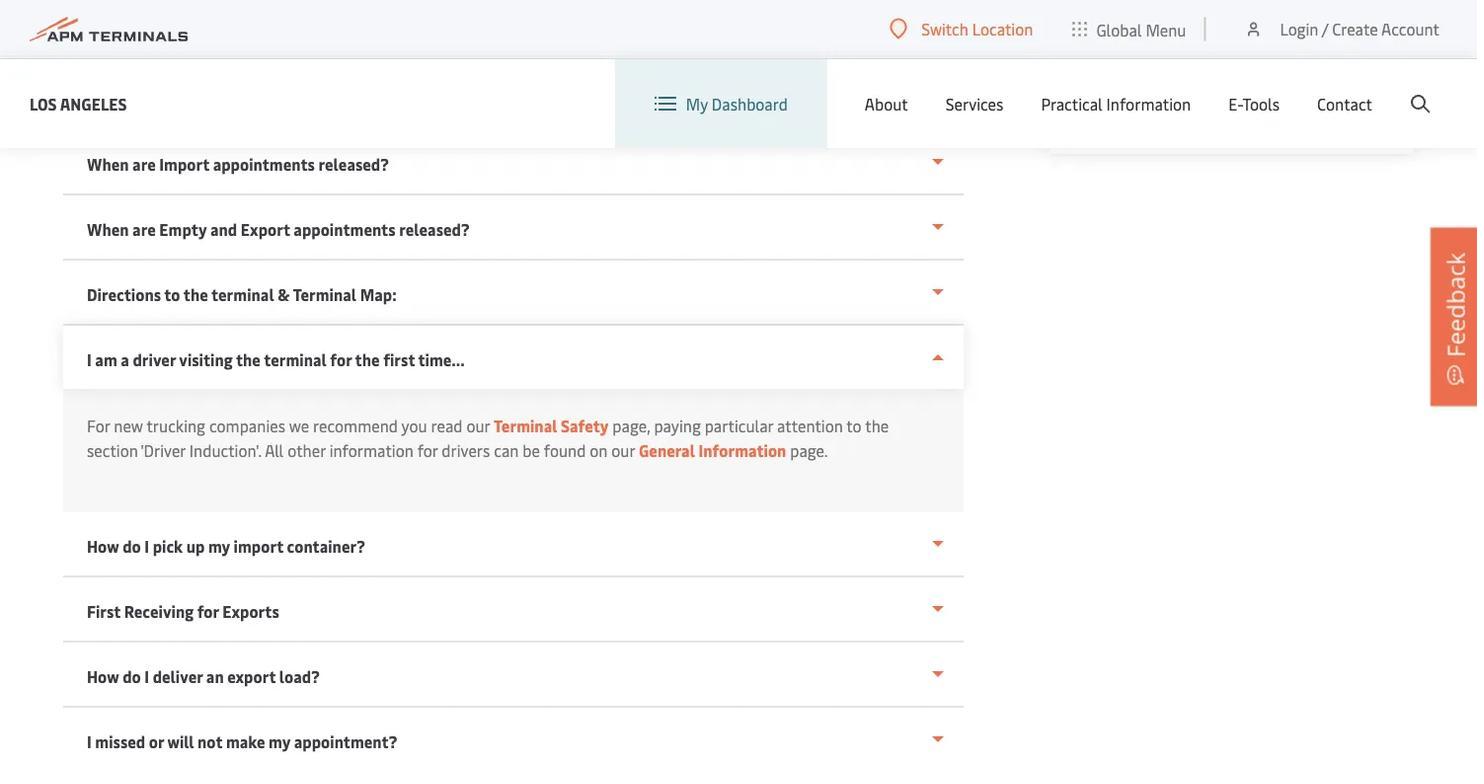 Task type: describe. For each thing, give the bounding box(es) containing it.
all inside page, paying particular attention to the section 'driver induction'. all other information for drivers can be found on our
[[265, 440, 284, 462]]

will inside the following are frequently asked questions regarding trucking requirements and the draying of containers at apm terminals pier 400 los angeles. all links are live and will assist you in addressing your current needs.
[[444, 68, 471, 89]]

asked
[[274, 43, 316, 65]]

0 vertical spatial our
[[466, 416, 490, 437]]

switch location
[[921, 18, 1033, 39]]

feedback
[[1439, 253, 1471, 357]]

menu
[[1146, 19, 1186, 40]]

on
[[590, 440, 608, 462]]

first receiving for exports
[[87, 601, 279, 623]]

information for general
[[699, 440, 786, 462]]

1 vertical spatial and
[[414, 68, 441, 89]]

empty
[[159, 219, 207, 240]]

+1 (310) 221-4100
[[1111, 102, 1237, 123]]

first
[[383, 350, 415, 371]]

care
[[1176, 47, 1219, 76]]

live
[[384, 68, 411, 89]]

our inside page, paying particular attention to the section 'driver induction'. all other information for drivers can be found on our
[[611, 440, 635, 462]]

contact
[[1317, 93, 1372, 114]]

i missed or will not make my appointment? button
[[63, 708, 964, 762]]

0 horizontal spatial my
[[208, 536, 230, 557]]

the inside dropdown button
[[183, 284, 208, 306]]

are up 400
[[166, 43, 189, 65]]

/
[[1322, 18, 1328, 39]]

customer
[[1078, 47, 1171, 76]]

the inside page, paying particular attention to the section 'driver induction'. all other information for drivers can be found on our
[[865, 416, 889, 437]]

deliver
[[153, 666, 203, 688]]

exports
[[222, 601, 279, 623]]

general
[[639, 440, 695, 462]]

221-
[[1170, 102, 1201, 123]]

for
[[87, 416, 110, 437]]

you inside the following are frequently asked questions regarding trucking requirements and the draying of containers at apm terminals pier 400 los angeles. all links are live and will assist you in addressing your current needs.
[[519, 68, 546, 89]]

to inside the directions to the terminal & terminal map: dropdown button
[[164, 284, 180, 306]]

tools
[[1242, 93, 1280, 114]]

frequently
[[193, 43, 271, 65]]

customer care
[[1078, 47, 1219, 76]]

my dashboard button
[[654, 59, 788, 148]]

when are import appointments released?
[[87, 154, 389, 175]]

page,
[[612, 416, 650, 437]]

1 vertical spatial los
[[30, 93, 57, 114]]

at
[[850, 43, 865, 65]]

questions
[[320, 43, 390, 65]]

an
[[206, 666, 224, 688]]

general information page.
[[639, 440, 828, 462]]

for new trucking companies we recommend you read our terminal safety
[[87, 416, 609, 437]]

terminal inside dropdown button
[[293, 284, 356, 306]]

practical
[[1041, 93, 1103, 114]]

needs.
[[742, 68, 789, 89]]

are left import
[[132, 154, 156, 175]]

following
[[93, 43, 163, 65]]

e-tools
[[1228, 93, 1280, 114]]

1 vertical spatial you
[[401, 416, 427, 437]]

angeles
[[60, 93, 127, 114]]

i am a driver visiting the terminal for the first time... button
[[63, 326, 964, 389]]

terminal inside dropdown button
[[264, 350, 327, 371]]

location
[[972, 18, 1033, 39]]

not
[[198, 732, 222, 753]]

switch
[[921, 18, 968, 39]]

for inside the first receiving for exports dropdown button
[[197, 601, 219, 623]]

particular
[[705, 416, 773, 437]]

to inside page, paying particular attention to the section 'driver induction'. all other information for drivers can be found on our
[[846, 416, 862, 437]]

global
[[1096, 19, 1142, 40]]

terminals
[[63, 68, 134, 89]]

switch location button
[[890, 18, 1033, 40]]

draying
[[692, 43, 747, 65]]

4100
[[1201, 102, 1237, 123]]

driver
[[133, 350, 176, 371]]

i inside 'i missed or will not make my appointment?' dropdown button
[[87, 732, 92, 753]]

the right visiting
[[236, 350, 261, 371]]

are left empty in the top left of the page
[[132, 219, 156, 240]]

+1
[[1111, 102, 1126, 123]]

&
[[278, 284, 290, 306]]

page.
[[790, 440, 828, 462]]

we
[[289, 416, 309, 437]]

dashboard
[[712, 93, 788, 114]]

1 vertical spatial trucking
[[147, 416, 205, 437]]

induction'.
[[189, 440, 261, 462]]

login / create account
[[1280, 18, 1440, 39]]

pick
[[153, 536, 183, 557]]

login
[[1280, 18, 1318, 39]]

can
[[494, 440, 519, 462]]

directions
[[87, 284, 161, 306]]

1 vertical spatial released?
[[399, 219, 470, 240]]

requirements
[[532, 43, 630, 65]]

los angeles
[[30, 93, 127, 114]]

appointment?
[[294, 732, 397, 753]]

how for how do i deliver an export load?
[[87, 666, 119, 688]]

attention
[[777, 416, 843, 437]]

general information link
[[639, 440, 786, 462]]

about button
[[865, 59, 908, 148]]

companies
[[209, 416, 285, 437]]

i inside how do i deliver an export load? dropdown button
[[144, 666, 149, 688]]



Task type: vqa. For each thing, say whether or not it's contained in the screenshot.
BREAK BULK image
no



Task type: locate. For each thing, give the bounding box(es) containing it.
how do i pick up my import container?
[[87, 536, 365, 557]]

my right up
[[208, 536, 230, 557]]

los angeles link
[[30, 91, 127, 116]]

los inside the following are frequently asked questions regarding trucking requirements and the draying of containers at apm terminals pier 400 los angeles. all links are live and will assist you in addressing your current needs.
[[203, 68, 228, 89]]

trucking up assist
[[467, 43, 529, 65]]

for left first
[[330, 350, 352, 371]]

1 vertical spatial for
[[417, 440, 438, 462]]

1 do from the top
[[123, 536, 141, 557]]

assist
[[475, 68, 516, 89]]

i left pick
[[144, 536, 149, 557]]

1 vertical spatial terminal
[[264, 350, 327, 371]]

read
[[431, 416, 463, 437]]

new
[[114, 416, 143, 437]]

1 vertical spatial my
[[269, 732, 290, 753]]

information for practical
[[1106, 93, 1191, 114]]

services
[[946, 93, 1003, 114]]

0 vertical spatial trucking
[[467, 43, 529, 65]]

0 vertical spatial terminal
[[211, 284, 274, 306]]

practical information button
[[1041, 59, 1191, 148]]

1 vertical spatial terminal
[[494, 416, 557, 437]]

will inside dropdown button
[[167, 732, 194, 753]]

to right attention
[[846, 416, 862, 437]]

e-
[[1228, 93, 1242, 114]]

drivers
[[442, 440, 490, 462]]

time...
[[418, 350, 465, 371]]

0 horizontal spatial released?
[[318, 154, 389, 175]]

los down frequently
[[203, 68, 228, 89]]

0 vertical spatial do
[[123, 536, 141, 557]]

my dashboard
[[686, 93, 788, 114]]

container?
[[287, 536, 365, 557]]

be
[[523, 440, 540, 462]]

2 vertical spatial for
[[197, 601, 219, 623]]

and
[[634, 43, 661, 65], [414, 68, 441, 89], [210, 219, 237, 240]]

all left other
[[265, 440, 284, 462]]

1 horizontal spatial los
[[203, 68, 228, 89]]

do for pick
[[123, 536, 141, 557]]

the up your
[[664, 43, 688, 65]]

2 when from the top
[[87, 219, 129, 240]]

0 vertical spatial when
[[87, 154, 129, 175]]

containers
[[769, 43, 847, 65]]

1 vertical spatial appointments
[[294, 219, 396, 240]]

how left pick
[[87, 536, 119, 557]]

are
[[166, 43, 189, 65], [357, 68, 381, 89], [132, 154, 156, 175], [132, 219, 156, 240]]

i inside how do i pick up my import container? dropdown button
[[144, 536, 149, 557]]

when are import appointments released? button
[[63, 131, 964, 196]]

make
[[226, 732, 265, 753]]

export
[[241, 219, 290, 240]]

import
[[159, 154, 209, 175]]

when for when are empty and export appointments released?
[[87, 219, 129, 240]]

the inside the following are frequently asked questions regarding trucking requirements and the draying of containers at apm terminals pier 400 los angeles. all links are live and will assist you in addressing your current needs.
[[664, 43, 688, 65]]

apm
[[868, 43, 903, 65]]

1 vertical spatial to
[[846, 416, 862, 437]]

0 vertical spatial to
[[164, 284, 180, 306]]

for inside page, paying particular attention to the section 'driver induction'. all other information for drivers can be found on our
[[417, 440, 438, 462]]

how do i deliver an export load? button
[[63, 643, 964, 708]]

am
[[95, 350, 117, 371]]

0 vertical spatial information
[[1106, 93, 1191, 114]]

1 horizontal spatial and
[[414, 68, 441, 89]]

do for deliver
[[123, 666, 141, 688]]

import
[[234, 536, 283, 557]]

how inside how do i pick up my import container? dropdown button
[[87, 536, 119, 557]]

about
[[865, 93, 908, 114]]

all down asked
[[295, 68, 315, 89]]

when
[[87, 154, 129, 175], [87, 219, 129, 240]]

e-tools button
[[1228, 59, 1280, 148]]

i left missed
[[87, 732, 92, 753]]

terminal left the "&"
[[211, 284, 274, 306]]

2 do from the top
[[123, 666, 141, 688]]

'driver
[[141, 440, 186, 462]]

my
[[686, 93, 708, 114]]

0 vertical spatial you
[[519, 68, 546, 89]]

all inside the following are frequently asked questions regarding trucking requirements and the draying of containers at apm terminals pier 400 los angeles. all links are live and will assist you in addressing your current needs.
[[295, 68, 315, 89]]

in
[[549, 68, 563, 89]]

0 vertical spatial released?
[[318, 154, 389, 175]]

2 vertical spatial and
[[210, 219, 237, 240]]

0 vertical spatial my
[[208, 536, 230, 557]]

1 horizontal spatial terminal
[[494, 416, 557, 437]]

400
[[170, 68, 199, 89]]

directions to the terminal & terminal map: button
[[63, 261, 964, 326]]

and up your
[[634, 43, 661, 65]]

our up drivers
[[466, 416, 490, 437]]

0 vertical spatial and
[[634, 43, 661, 65]]

to right directions
[[164, 284, 180, 306]]

i left 'deliver'
[[144, 666, 149, 688]]

1 vertical spatial do
[[123, 666, 141, 688]]

when are empty and export appointments released?
[[87, 219, 470, 240]]

our right on
[[611, 440, 635, 462]]

your
[[648, 68, 681, 89]]

terminal
[[293, 284, 356, 306], [494, 416, 557, 437]]

angeles.
[[231, 68, 292, 89]]

how do i pick up my import container? button
[[63, 513, 964, 578]]

my right make
[[269, 732, 290, 753]]

found
[[544, 440, 586, 462]]

1 vertical spatial will
[[167, 732, 194, 753]]

1 vertical spatial our
[[611, 440, 635, 462]]

do left pick
[[123, 536, 141, 557]]

how inside how do i deliver an export load? dropdown button
[[87, 666, 119, 688]]

first
[[87, 601, 121, 623]]

how do i deliver an export load?
[[87, 666, 320, 688]]

0 vertical spatial appointments
[[213, 154, 315, 175]]

other
[[287, 440, 326, 462]]

(310)
[[1130, 102, 1166, 123]]

terminal right the "&"
[[293, 284, 356, 306]]

for left the 'exports'
[[197, 601, 219, 623]]

0 vertical spatial for
[[330, 350, 352, 371]]

1 horizontal spatial trucking
[[467, 43, 529, 65]]

for down read
[[417, 440, 438, 462]]

2 horizontal spatial for
[[417, 440, 438, 462]]

trucking up 'driver
[[147, 416, 205, 437]]

i
[[87, 350, 92, 371], [144, 536, 149, 557], [144, 666, 149, 688], [87, 732, 92, 753]]

appointments
[[213, 154, 315, 175], [294, 219, 396, 240]]

i inside i am a driver visiting the terminal for the first time... dropdown button
[[87, 350, 92, 371]]

links
[[319, 68, 354, 89]]

you left read
[[401, 416, 427, 437]]

the up visiting
[[183, 284, 208, 306]]

or
[[149, 732, 164, 753]]

released?
[[318, 154, 389, 175], [399, 219, 470, 240]]

global menu
[[1096, 19, 1186, 40]]

export
[[227, 666, 276, 688]]

1 vertical spatial information
[[699, 440, 786, 462]]

1 horizontal spatial you
[[519, 68, 546, 89]]

how down first
[[87, 666, 119, 688]]

the right attention
[[865, 416, 889, 437]]

login / create account link
[[1243, 0, 1440, 58]]

0 horizontal spatial will
[[167, 732, 194, 753]]

1 horizontal spatial released?
[[399, 219, 470, 240]]

when for when are import appointments released?
[[87, 154, 129, 175]]

will right or
[[167, 732, 194, 753]]

1 horizontal spatial will
[[444, 68, 471, 89]]

how for how do i pick up my import container?
[[87, 536, 119, 557]]

1 vertical spatial how
[[87, 666, 119, 688]]

1 vertical spatial when
[[87, 219, 129, 240]]

0 vertical spatial terminal
[[293, 284, 356, 306]]

0 horizontal spatial terminal
[[293, 284, 356, 306]]

0 vertical spatial all
[[295, 68, 315, 89]]

terminal up be
[[494, 416, 557, 437]]

contact button
[[1317, 59, 1372, 148]]

safety
[[561, 416, 609, 437]]

of
[[750, 43, 766, 65]]

i left am
[[87, 350, 92, 371]]

1 horizontal spatial my
[[269, 732, 290, 753]]

when down angeles
[[87, 154, 129, 175]]

do
[[123, 536, 141, 557], [123, 666, 141, 688]]

1 horizontal spatial all
[[295, 68, 315, 89]]

trucking inside the following are frequently asked questions regarding trucking requirements and the draying of containers at apm terminals pier 400 los angeles. all links are live and will assist you in addressing your current needs.
[[467, 43, 529, 65]]

account
[[1381, 18, 1440, 39]]

my
[[208, 536, 230, 557], [269, 732, 290, 753]]

0 vertical spatial how
[[87, 536, 119, 557]]

information
[[329, 440, 413, 462]]

1 horizontal spatial for
[[330, 350, 352, 371]]

0 horizontal spatial trucking
[[147, 416, 205, 437]]

will left assist
[[444, 68, 471, 89]]

and inside dropdown button
[[210, 219, 237, 240]]

are left live at the left top
[[357, 68, 381, 89]]

a
[[121, 350, 129, 371]]

information
[[1106, 93, 1191, 114], [699, 440, 786, 462]]

create
[[1332, 18, 1378, 39]]

do left 'deliver'
[[123, 666, 141, 688]]

receiving
[[124, 601, 194, 623]]

and right empty in the top left of the page
[[210, 219, 237, 240]]

missed
[[95, 732, 145, 753]]

los
[[203, 68, 228, 89], [30, 93, 57, 114]]

when are empty and export appointments released? button
[[63, 196, 964, 261]]

0 horizontal spatial for
[[197, 601, 219, 623]]

terminal inside dropdown button
[[211, 284, 274, 306]]

0 horizontal spatial information
[[699, 440, 786, 462]]

practical information
[[1041, 93, 1191, 114]]

current
[[684, 68, 738, 89]]

terminal safety link
[[494, 416, 609, 437]]

appointments up 'export'
[[213, 154, 315, 175]]

for inside i am a driver visiting the terminal for the first time... dropdown button
[[330, 350, 352, 371]]

+1 (310) 221-4100 link
[[1078, 100, 1384, 126]]

0 horizontal spatial los
[[30, 93, 57, 114]]

when up directions
[[87, 219, 129, 240]]

will
[[444, 68, 471, 89], [167, 732, 194, 753]]

1 vertical spatial all
[[265, 440, 284, 462]]

2 how from the top
[[87, 666, 119, 688]]

1 when from the top
[[87, 154, 129, 175]]

1 horizontal spatial information
[[1106, 93, 1191, 114]]

information inside popup button
[[1106, 93, 1191, 114]]

the left first
[[355, 350, 380, 371]]

pier
[[138, 68, 166, 89]]

0 vertical spatial will
[[444, 68, 471, 89]]

you left in
[[519, 68, 546, 89]]

directions to the terminal & terminal map:
[[87, 284, 397, 306]]

0 horizontal spatial to
[[164, 284, 180, 306]]

up
[[186, 536, 205, 557]]

2 horizontal spatial and
[[634, 43, 661, 65]]

feedback button
[[1431, 228, 1477, 406]]

and down "regarding"
[[414, 68, 441, 89]]

1 horizontal spatial to
[[846, 416, 862, 437]]

appointments up the map: on the top of page
[[294, 219, 396, 240]]

0 horizontal spatial our
[[466, 416, 490, 437]]

1 horizontal spatial our
[[611, 440, 635, 462]]

los left angeles
[[30, 93, 57, 114]]

1 how from the top
[[87, 536, 119, 557]]

0 horizontal spatial all
[[265, 440, 284, 462]]

0 vertical spatial los
[[203, 68, 228, 89]]

terminal down the "&"
[[264, 350, 327, 371]]

0 horizontal spatial you
[[401, 416, 427, 437]]

section
[[87, 440, 138, 462]]

the
[[63, 43, 90, 65]]

0 horizontal spatial and
[[210, 219, 237, 240]]

how
[[87, 536, 119, 557], [87, 666, 119, 688]]



